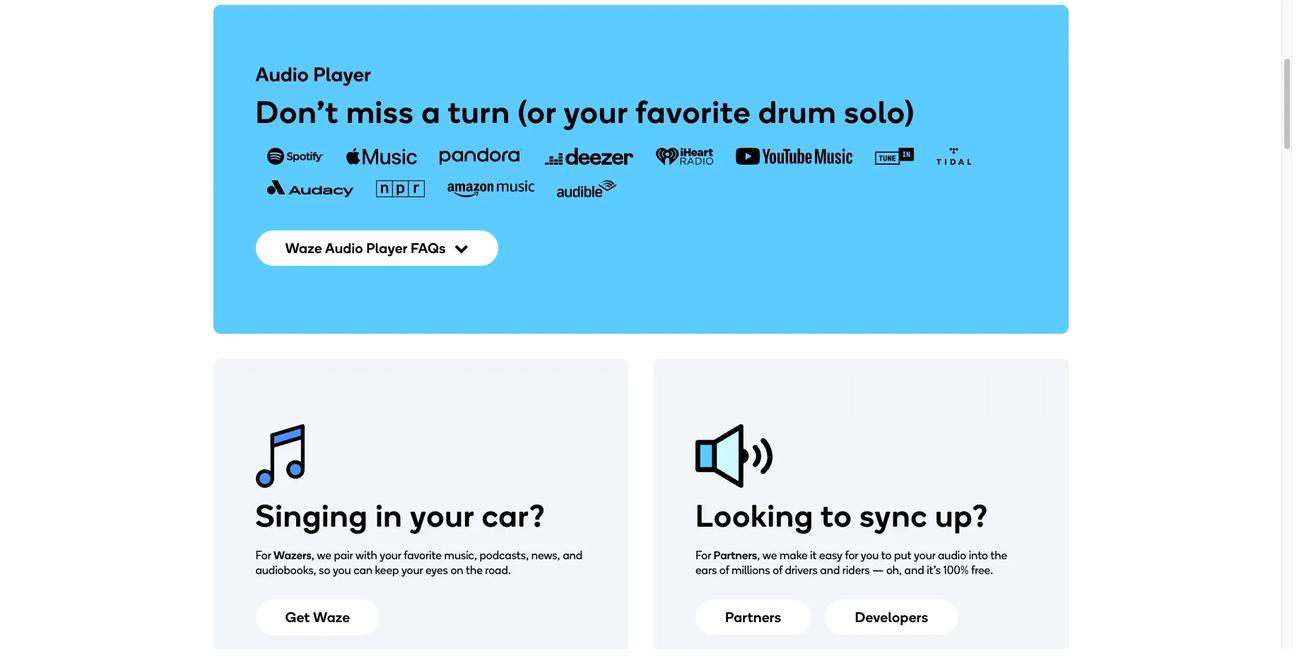 Task type: vqa. For each thing, say whether or not it's contained in the screenshot.
You within the ", We Pair With Your Favorite Music, Podcasts, News, And Audiobooks, So You Can Keep Your Eyes On The Road."
yes



Task type: describe. For each thing, give the bounding box(es) containing it.
your inside the , we make it easy for you to put your audio into the ears of millions of drivers and riders — oh, and it's 100% free.
[[914, 549, 936, 562]]

keep
[[375, 563, 399, 577]]

easy
[[819, 549, 843, 562]]

music,
[[444, 549, 477, 562]]

into
[[969, 549, 988, 562]]

faqs
[[411, 240, 446, 257]]

, we make it easy for you to put your audio into the ears of millions of drivers and riders — oh, and it's 100% free.
[[696, 549, 1008, 577]]

, we pair with your favorite music, podcasts, news, and audiobooks, so you can keep your eyes on the road.
[[256, 549, 583, 577]]

100%
[[944, 563, 969, 577]]

can
[[354, 563, 373, 577]]

(or
[[518, 93, 557, 131]]

for for singing in your car?
[[256, 549, 271, 562]]

ears
[[696, 563, 717, 577]]

news,
[[531, 549, 560, 562]]

0 vertical spatial waze
[[285, 240, 322, 257]]

car?
[[482, 497, 546, 535]]

so
[[319, 563, 330, 577]]

audacy image
[[267, 180, 353, 197]]

oh,
[[886, 563, 902, 577]]

to inside the , we make it easy for you to put your audio into the ears of millions of drivers and riders — oh, and it's 100% free.
[[881, 549, 892, 562]]

for for looking to sync up?
[[696, 549, 711, 562]]

you inside ", we pair with your favorite music, podcasts, news, and audiobooks, so you can keep your eyes on the road."
[[333, 563, 351, 577]]

waze audio player faqs
[[285, 240, 446, 257]]

sync
[[860, 497, 928, 535]]

get waze
[[285, 608, 350, 625]]

audible logo image
[[557, 180, 616, 197]]

deezer logo image
[[545, 148, 634, 165]]

chevron down image
[[454, 241, 469, 255]]

turn
[[448, 93, 511, 131]]

for partners
[[696, 549, 757, 562]]

free.
[[971, 563, 993, 577]]

spotify logo image
[[267, 148, 323, 165]]

it
[[810, 549, 817, 562]]

and inside ", we pair with your favorite music, podcasts, news, and audiobooks, so you can keep your eyes on the road."
[[563, 549, 583, 562]]

audio
[[938, 549, 967, 562]]

player inside audio player don't miss a turn (or your favorite drum solo)
[[313, 63, 371, 87]]

0 vertical spatial to
[[821, 497, 853, 535]]

singing in your car?
[[256, 497, 546, 535]]

it's
[[927, 563, 941, 577]]

audio inside audio player don't miss a turn (or your favorite drum solo)
[[256, 63, 309, 87]]

your left eyes at the left bottom
[[402, 563, 423, 577]]

podcasts,
[[480, 549, 529, 562]]

with
[[356, 549, 377, 562]]

singing
[[256, 497, 368, 535]]

on
[[451, 563, 463, 577]]

audiobooks,
[[256, 563, 316, 577]]

we for looking
[[763, 549, 777, 562]]

eyes
[[426, 563, 448, 577]]

road.
[[485, 563, 511, 577]]

1 horizontal spatial and
[[820, 563, 840, 577]]

in
[[376, 497, 403, 535]]

up?
[[936, 497, 989, 535]]

, for looking
[[757, 549, 760, 562]]

tidal image
[[937, 148, 972, 165]]

drivers
[[785, 563, 818, 577]]



Task type: locate. For each thing, give the bounding box(es) containing it.
to
[[821, 497, 853, 535], [881, 549, 892, 562]]

make
[[780, 549, 808, 562]]

0 horizontal spatial for
[[256, 549, 271, 562]]

audio down audacy image
[[325, 240, 363, 257]]

favorite inside audio player don't miss a turn (or your favorite drum solo)
[[636, 93, 751, 131]]

your inside audio player don't miss a turn (or your favorite drum solo)
[[564, 93, 628, 131]]

1 horizontal spatial favorite
[[636, 93, 751, 131]]

1 for from the left
[[256, 549, 271, 562]]

i heart radio logo image
[[656, 148, 713, 165]]

0 vertical spatial favorite
[[636, 93, 751, 131]]

, inside ", we pair with your favorite music, podcasts, news, and audiobooks, so you can keep your eyes on the road."
[[312, 549, 314, 562]]

1 horizontal spatial you
[[861, 549, 879, 562]]

the right into
[[991, 549, 1008, 562]]

1 horizontal spatial we
[[763, 549, 777, 562]]

player inside waze audio player faqs link
[[366, 240, 408, 257]]

audio
[[256, 63, 309, 87], [325, 240, 363, 257]]

1 vertical spatial you
[[333, 563, 351, 577]]

you up '—'
[[861, 549, 879, 562]]

2 we from the left
[[763, 549, 777, 562]]

solo)
[[844, 93, 915, 131]]

0 vertical spatial player
[[313, 63, 371, 87]]

riders
[[843, 563, 870, 577]]

for
[[845, 549, 858, 562]]

for
[[256, 549, 271, 562], [696, 549, 711, 562]]

for up "audiobooks,"
[[256, 549, 271, 562]]

audio up don't
[[256, 63, 309, 87]]

0 vertical spatial audio
[[256, 63, 309, 87]]

1 vertical spatial the
[[466, 563, 483, 577]]

we for singing
[[317, 549, 331, 562]]

partners link
[[696, 599, 811, 635]]

and right news,
[[563, 549, 583, 562]]

1 vertical spatial player
[[366, 240, 408, 257]]

audio player don't miss a turn (or your favorite drum solo)
[[256, 63, 915, 131]]

and down easy
[[820, 563, 840, 577]]

favorite inside ", we pair with your favorite music, podcasts, news, and audiobooks, so you can keep your eyes on the road."
[[404, 549, 442, 562]]

,
[[312, 549, 314, 562], [757, 549, 760, 562]]

amazon music logo image
[[447, 180, 534, 197]]

0 horizontal spatial you
[[333, 563, 351, 577]]

to left put
[[881, 549, 892, 562]]

your up music,
[[410, 497, 475, 535]]

, inside the , we make it easy for you to put your audio into the ears of millions of drivers and riders — oh, and it's 100% free.
[[757, 549, 760, 562]]

0 horizontal spatial audio
[[256, 63, 309, 87]]

youtube music logo image
[[736, 148, 853, 165]]

and down put
[[905, 563, 924, 577]]

looking
[[696, 497, 814, 535]]

2 horizontal spatial and
[[905, 563, 924, 577]]

0 horizontal spatial we
[[317, 549, 331, 562]]

favorite
[[636, 93, 751, 131], [404, 549, 442, 562]]

1 horizontal spatial to
[[881, 549, 892, 562]]

pandora logo image
[[440, 148, 522, 165]]

you down pair
[[333, 563, 351, 577]]

waze right get
[[313, 608, 350, 625]]

the inside the , we make it easy for you to put your audio into the ears of millions of drivers and riders — oh, and it's 100% free.
[[991, 549, 1008, 562]]

player left the faqs
[[366, 240, 408, 257]]

0 horizontal spatial favorite
[[404, 549, 442, 562]]

1 vertical spatial to
[[881, 549, 892, 562]]

partners up millions
[[714, 549, 757, 562]]

the inside ", we pair with your favorite music, podcasts, news, and audiobooks, so you can keep your eyes on the road."
[[466, 563, 483, 577]]

partners
[[714, 549, 757, 562], [725, 608, 782, 625]]

get waze link
[[256, 599, 380, 635]]

1 vertical spatial favorite
[[404, 549, 442, 562]]

, for singing
[[312, 549, 314, 562]]

—
[[873, 563, 884, 577]]

0 vertical spatial partners
[[714, 549, 757, 562]]

we inside ", we pair with your favorite music, podcasts, news, and audiobooks, so you can keep your eyes on the road."
[[317, 549, 331, 562]]

the
[[991, 549, 1008, 562], [466, 563, 483, 577]]

favorite up eyes at the left bottom
[[404, 549, 442, 562]]

waze down audacy image
[[285, 240, 322, 257]]

player
[[313, 63, 371, 87], [366, 240, 408, 257]]

0 horizontal spatial ,
[[312, 549, 314, 562]]

don't
[[256, 93, 339, 131]]

waze
[[285, 240, 322, 257], [313, 608, 350, 625]]

the right on in the left of the page
[[466, 563, 483, 577]]

we up so
[[317, 549, 331, 562]]

partners down millions
[[725, 608, 782, 625]]

, left pair
[[312, 549, 314, 562]]

developers link
[[825, 599, 958, 635]]

tune in logo image
[[875, 148, 914, 165]]

0 vertical spatial you
[[861, 549, 879, 562]]

1 horizontal spatial ,
[[757, 549, 760, 562]]

1 horizontal spatial of
[[773, 563, 783, 577]]

1 horizontal spatial the
[[991, 549, 1008, 562]]

pair
[[334, 549, 353, 562]]

1 horizontal spatial audio
[[325, 240, 363, 257]]

1 , from the left
[[312, 549, 314, 562]]

a
[[422, 93, 441, 131]]

get
[[285, 608, 310, 625]]

2 for from the left
[[696, 549, 711, 562]]

for up the ears
[[696, 549, 711, 562]]

for wazers
[[256, 549, 312, 562]]

npr image
[[376, 180, 425, 197]]

1 we from the left
[[317, 549, 331, 562]]

miss
[[346, 93, 414, 131]]

wazers
[[274, 549, 312, 562]]

millions
[[732, 563, 770, 577]]

of down make
[[773, 563, 783, 577]]

2 , from the left
[[757, 549, 760, 562]]

you
[[861, 549, 879, 562], [333, 563, 351, 577]]

0 vertical spatial the
[[991, 549, 1008, 562]]

, up millions
[[757, 549, 760, 562]]

favorite up "i heart radio logo"
[[636, 93, 751, 131]]

1 of from the left
[[720, 563, 729, 577]]

you inside the , we make it easy for you to put your audio into the ears of millions of drivers and riders — oh, and it's 100% free.
[[861, 549, 879, 562]]

partners inside partners link
[[725, 608, 782, 625]]

waze audio player faqs link
[[256, 231, 499, 266]]

player up miss
[[313, 63, 371, 87]]

of
[[720, 563, 729, 577], [773, 563, 783, 577]]

0 horizontal spatial to
[[821, 497, 853, 535]]

your up deezer logo
[[564, 93, 628, 131]]

your
[[564, 93, 628, 131], [410, 497, 475, 535], [380, 549, 401, 562], [914, 549, 936, 562], [402, 563, 423, 577]]

looking to sync up?
[[696, 497, 989, 535]]

1 vertical spatial waze
[[313, 608, 350, 625]]

1 vertical spatial audio
[[325, 240, 363, 257]]

1 vertical spatial partners
[[725, 608, 782, 625]]

0 horizontal spatial and
[[563, 549, 583, 562]]

1 horizontal spatial for
[[696, 549, 711, 562]]

we inside the , we make it easy for you to put your audio into the ears of millions of drivers and riders — oh, and it's 100% free.
[[763, 549, 777, 562]]

we left make
[[763, 549, 777, 562]]

of down for partners
[[720, 563, 729, 577]]

0 horizontal spatial of
[[720, 563, 729, 577]]

apple music image
[[346, 148, 417, 165]]

your up it's
[[914, 549, 936, 562]]

we
[[317, 549, 331, 562], [763, 549, 777, 562]]

developers
[[855, 608, 929, 625]]

2 of from the left
[[773, 563, 783, 577]]

your up keep
[[380, 549, 401, 562]]

drum
[[759, 93, 837, 131]]

put
[[894, 549, 912, 562]]

and
[[563, 549, 583, 562], [820, 563, 840, 577], [905, 563, 924, 577]]

to up easy
[[821, 497, 853, 535]]

0 horizontal spatial the
[[466, 563, 483, 577]]



